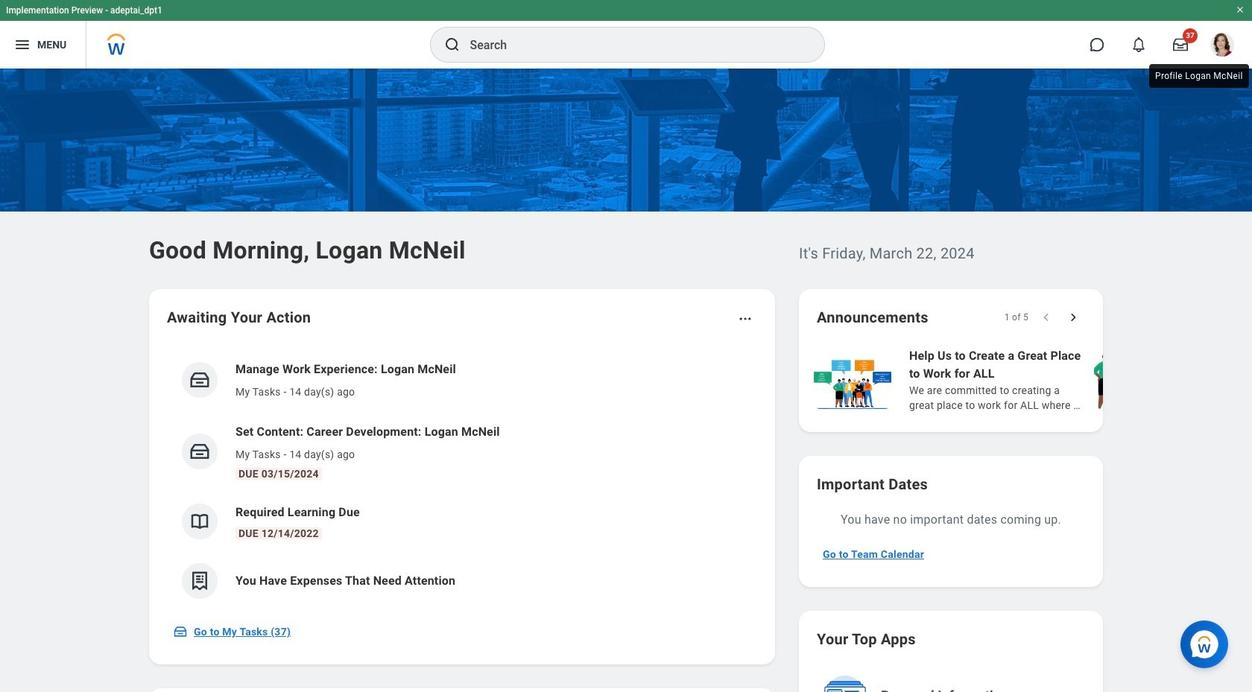 Task type: describe. For each thing, give the bounding box(es) containing it.
0 vertical spatial inbox image
[[189, 369, 211, 391]]

Search Workday  search field
[[470, 28, 793, 61]]

notifications large image
[[1131, 37, 1146, 52]]

1 horizontal spatial list
[[811, 346, 1252, 414]]

inbox image
[[189, 440, 211, 463]]

book open image
[[189, 511, 211, 533]]

0 horizontal spatial inbox image
[[173, 625, 188, 639]]

search image
[[443, 36, 461, 54]]



Task type: locate. For each thing, give the bounding box(es) containing it.
status
[[1004, 312, 1029, 323]]

1 horizontal spatial inbox image
[[189, 369, 211, 391]]

related actions image
[[738, 312, 753, 326]]

0 horizontal spatial list
[[167, 349, 757, 611]]

profile logan mcneil image
[[1210, 33, 1234, 60]]

list
[[811, 346, 1252, 414], [167, 349, 757, 611]]

chevron right small image
[[1066, 310, 1081, 325]]

justify image
[[13, 36, 31, 54]]

tooltip
[[1146, 61, 1252, 91]]

inbox large image
[[1173, 37, 1188, 52]]

close environment banner image
[[1236, 5, 1245, 14]]

dashboard expenses image
[[189, 570, 211, 593]]

banner
[[0, 0, 1252, 69]]

chevron left small image
[[1039, 310, 1054, 325]]

1 vertical spatial inbox image
[[173, 625, 188, 639]]

inbox image
[[189, 369, 211, 391], [173, 625, 188, 639]]

main content
[[0, 69, 1252, 692]]



Task type: vqa. For each thing, say whether or not it's contained in the screenshot.
inbox icon to the bottom
yes



